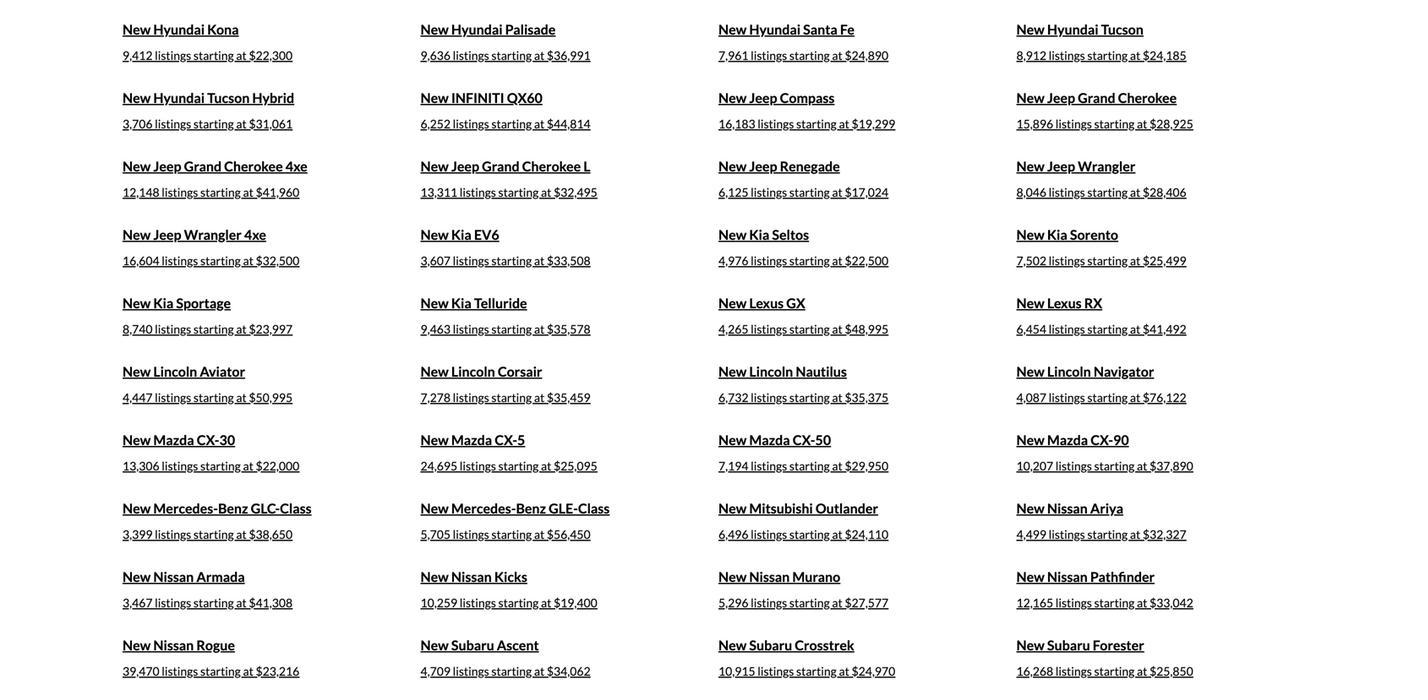 Task type: describe. For each thing, give the bounding box(es) containing it.
at for new subaru forester
[[1137, 664, 1148, 679]]

7,278
[[421, 390, 451, 405]]

jeep for new jeep compass
[[749, 89, 777, 106]]

4,976 listings starting at $22,500
[[719, 254, 889, 268]]

rogue
[[196, 637, 235, 654]]

24,695
[[421, 459, 457, 473]]

8,740
[[123, 322, 153, 336]]

16,604
[[123, 254, 159, 268]]

6,252
[[421, 117, 451, 131]]

starting for new jeep grand cherokee
[[1094, 117, 1135, 131]]

starting for new lincoln aviator
[[194, 390, 234, 405]]

mazda for 30
[[153, 432, 194, 448]]

new jeep grand cherokee 4xe
[[123, 158, 308, 174]]

new nissan ariya
[[1017, 500, 1124, 517]]

crosstrek
[[795, 637, 855, 654]]

0 vertical spatial 4xe
[[286, 158, 308, 174]]

listings for new infiniti qx60
[[453, 117, 489, 131]]

new for new subaru crosstrek
[[719, 637, 747, 654]]

new for new jeep renegade
[[719, 158, 747, 174]]

4,447 listings starting at $50,995
[[123, 390, 293, 405]]

listings for new nissan murano
[[751, 596, 787, 610]]

armada
[[196, 569, 245, 585]]

at for new lexus gx
[[832, 322, 843, 336]]

at for new jeep renegade
[[832, 185, 843, 199]]

new for new lincoln nautilus
[[719, 363, 747, 380]]

listings for new nissan armada
[[155, 596, 191, 610]]

new for new nissan murano
[[719, 569, 747, 585]]

7,961
[[719, 48, 749, 62]]

starting for new jeep wrangler
[[1088, 185, 1128, 199]]

$33,042
[[1150, 596, 1194, 610]]

new for new jeep wrangler 4xe
[[123, 226, 151, 243]]

lexus for gx
[[749, 295, 784, 311]]

6,732 listings starting at $35,375
[[719, 390, 889, 405]]

new for new jeep grand cherokee 4xe
[[123, 158, 151, 174]]

listings for new jeep wrangler 4xe
[[162, 254, 198, 268]]

nissan for armada
[[153, 569, 194, 585]]

90
[[1114, 432, 1129, 448]]

$41,960
[[256, 185, 300, 199]]

starting for new mercedes-benz glc-class
[[194, 527, 234, 542]]

$44,814
[[547, 117, 591, 131]]

nissan for murano
[[749, 569, 790, 585]]

infiniti
[[451, 89, 504, 106]]

at for new kia seltos
[[832, 254, 843, 268]]

39,470 listings starting at $23,216
[[123, 664, 300, 679]]

4,499
[[1017, 527, 1047, 542]]

at for new kia ev6
[[534, 254, 545, 268]]

l
[[584, 158, 591, 174]]

9,412 listings starting at $22,300
[[123, 48, 293, 62]]

starting for new hyundai tucson hybrid
[[194, 117, 234, 131]]

3,607
[[421, 254, 451, 268]]

new for new kia telluride
[[421, 295, 449, 311]]

4,709 listings starting at $34,062
[[421, 664, 591, 679]]

at for new infiniti qx60
[[534, 117, 545, 131]]

6,252 listings starting at $44,814
[[421, 117, 591, 131]]

mercedes- for new mercedes-benz gle-class
[[451, 500, 516, 517]]

compass
[[780, 89, 835, 106]]

$17,024
[[845, 185, 889, 199]]

3,467
[[123, 596, 153, 610]]

39,470
[[123, 664, 159, 679]]

starting for new nissan rogue
[[200, 664, 241, 679]]

12,148 listings starting at $41,960
[[123, 185, 300, 199]]

starting for new kia ev6
[[492, 254, 532, 268]]

4,709
[[421, 664, 451, 679]]

$19,400
[[554, 596, 598, 610]]

mazda for 90
[[1047, 432, 1088, 448]]

new mazda cx-5
[[421, 432, 525, 448]]

new for new nissan rogue
[[123, 637, 151, 654]]

lincoln for nautilus
[[749, 363, 793, 380]]

new lincoln corsair
[[421, 363, 542, 380]]

starting for new lexus gx
[[790, 322, 830, 336]]

new lincoln aviator
[[123, 363, 245, 380]]

$24,890
[[845, 48, 889, 62]]

16,604 listings starting at $32,500
[[123, 254, 300, 268]]

new for new jeep compass
[[719, 89, 747, 106]]

santa
[[803, 21, 838, 37]]

new mazda cx-90
[[1017, 432, 1129, 448]]

listings for new nissan ariya
[[1049, 527, 1085, 542]]

new nissan kicks
[[421, 569, 527, 585]]

new for new lincoln corsair
[[421, 363, 449, 380]]

lincoln for navigator
[[1047, 363, 1091, 380]]

new mazda cx-50
[[719, 432, 831, 448]]

mazda for 50
[[749, 432, 790, 448]]

subaru for forester
[[1047, 637, 1090, 654]]

listings for new jeep grand cherokee 4xe
[[162, 185, 198, 199]]

glc-
[[251, 500, 280, 517]]

13,306 listings starting at $22,000
[[123, 459, 300, 473]]

at for new nissan ariya
[[1130, 527, 1141, 542]]

gle-
[[549, 500, 578, 517]]

sportage
[[176, 295, 231, 311]]

starting for new nissan ariya
[[1088, 527, 1128, 542]]

9,463
[[421, 322, 451, 336]]

new for new mazda cx-50
[[719, 432, 747, 448]]

$76,122
[[1143, 390, 1187, 405]]

at for new lincoln aviator
[[236, 390, 247, 405]]

at for new jeep grand cherokee l
[[541, 185, 552, 199]]

7,502
[[1017, 254, 1047, 268]]

6,454
[[1017, 322, 1047, 336]]

sorento
[[1070, 226, 1119, 243]]

new for new nissan ariya
[[1017, 500, 1045, 517]]

listings for new lincoln navigator
[[1049, 390, 1085, 405]]

at for new hyundai kona
[[236, 48, 247, 62]]

jeep for new jeep wrangler
[[1047, 158, 1075, 174]]

starting for new subaru crosstrek
[[796, 664, 837, 679]]

starting for new nissan kicks
[[498, 596, 539, 610]]

at for new mazda cx-5
[[541, 459, 552, 473]]

new lexus rx
[[1017, 295, 1103, 311]]

at for new hyundai santa fe
[[832, 48, 843, 62]]

listings for new lincoln nautilus
[[751, 390, 787, 405]]

3,706
[[123, 117, 153, 131]]

16,268 listings starting at $25,850
[[1017, 664, 1194, 679]]

aviator
[[200, 363, 245, 380]]

16,183 listings starting at $19,299
[[719, 117, 896, 131]]

10,915
[[719, 664, 755, 679]]

starting for new mazda cx-5
[[498, 459, 539, 473]]

new jeep wrangler
[[1017, 158, 1136, 174]]

at for new subaru ascent
[[534, 664, 545, 679]]

4,499 listings starting at $32,327
[[1017, 527, 1187, 542]]

$56,450
[[547, 527, 591, 542]]

navigator
[[1094, 363, 1154, 380]]

$22,000
[[256, 459, 300, 473]]

at for new nissan armada
[[236, 596, 247, 610]]

starting for new mercedes-benz gle-class
[[492, 527, 532, 542]]

listings for new lincoln aviator
[[155, 390, 191, 405]]

at for new jeep grand cherokee
[[1137, 117, 1148, 131]]

$35,375
[[845, 390, 889, 405]]

telluride
[[474, 295, 527, 311]]

at for new jeep grand cherokee 4xe
[[243, 185, 254, 199]]

listings for new mazda cx-5
[[460, 459, 496, 473]]

listings for new kia seltos
[[751, 254, 787, 268]]

listings for new hyundai santa fe
[[751, 48, 787, 62]]

outlander
[[816, 500, 878, 517]]

at for new kia telluride
[[534, 322, 545, 336]]

9,463 listings starting at $35,578
[[421, 322, 591, 336]]

tucson for new hyundai tucson
[[1101, 21, 1144, 37]]

mitsubishi
[[749, 500, 813, 517]]

24,695 listings starting at $25,095
[[421, 459, 598, 473]]

new hyundai santa fe
[[719, 21, 855, 37]]

jeep for new jeep grand cherokee
[[1047, 89, 1075, 106]]

mazda for 5
[[451, 432, 492, 448]]

seltos
[[772, 226, 809, 243]]

tucson for new hyundai tucson hybrid
[[207, 89, 250, 106]]

9,636
[[421, 48, 451, 62]]

new jeep renegade
[[719, 158, 840, 174]]

8,740 listings starting at $23,997
[[123, 322, 293, 336]]

13,311
[[421, 185, 457, 199]]

new mercedes-benz glc-class
[[123, 500, 312, 517]]

16,268
[[1017, 664, 1054, 679]]

$41,308
[[249, 596, 293, 610]]

cx- for 5
[[495, 432, 517, 448]]

at for new mazda cx-90
[[1137, 459, 1148, 473]]

$28,925
[[1150, 117, 1194, 131]]

at for new mazda cx-30
[[243, 459, 254, 473]]

starting for new lincoln navigator
[[1088, 390, 1128, 405]]

$48,995
[[845, 322, 889, 336]]

4,087
[[1017, 390, 1047, 405]]

$41,492
[[1143, 322, 1187, 336]]

$35,578
[[547, 322, 591, 336]]



Task type: vqa. For each thing, say whether or not it's contained in the screenshot.
the do
no



Task type: locate. For each thing, give the bounding box(es) containing it.
jeep for new jeep wrangler 4xe
[[153, 226, 181, 243]]

starting down new mercedes-benz gle-class
[[492, 527, 532, 542]]

new for new mitsubishi outlander
[[719, 500, 747, 517]]

kia for seltos
[[749, 226, 770, 243]]

nissan
[[1047, 500, 1088, 517], [153, 569, 194, 585], [451, 569, 492, 585], [749, 569, 790, 585], [1047, 569, 1088, 585], [153, 637, 194, 654]]

1 vertical spatial wrangler
[[184, 226, 242, 243]]

at for new nissan murano
[[832, 596, 843, 610]]

benz left glc-
[[218, 500, 248, 517]]

new up 3,467
[[123, 569, 151, 585]]

starting down aviator
[[194, 390, 234, 405]]

listings down new lexus rx
[[1049, 322, 1085, 336]]

1 horizontal spatial class
[[578, 500, 610, 517]]

listings down new subaru crosstrek
[[758, 664, 794, 679]]

at left $27,577
[[832, 596, 843, 610]]

new nissan murano
[[719, 569, 841, 585]]

at left $22,500 on the right of the page
[[832, 254, 843, 268]]

nissan left ariya
[[1047, 500, 1088, 517]]

new for new hyundai tucson hybrid
[[123, 89, 151, 106]]

subaru for ascent
[[451, 637, 494, 654]]

0 vertical spatial wrangler
[[1078, 158, 1136, 174]]

hyundai for new hyundai tucson
[[1047, 21, 1099, 37]]

starting for new jeep compass
[[796, 117, 837, 131]]

2 cx- from the left
[[495, 432, 517, 448]]

1 mazda from the left
[[153, 432, 194, 448]]

starting down 90
[[1094, 459, 1135, 473]]

2 class from the left
[[578, 500, 610, 517]]

at for new nissan rogue
[[243, 664, 254, 679]]

new jeep grand cherokee l
[[421, 158, 591, 174]]

at for new kia sorento
[[1130, 254, 1141, 268]]

jeep up 16,604
[[153, 226, 181, 243]]

new up the 12,165 at the bottom
[[1017, 569, 1045, 585]]

at for new lincoln nautilus
[[832, 390, 843, 405]]

5,705
[[421, 527, 451, 542]]

4,265
[[719, 322, 749, 336]]

starting for new nissan pathfinder
[[1094, 596, 1135, 610]]

starting for new lincoln nautilus
[[790, 390, 830, 405]]

starting down gx
[[790, 322, 830, 336]]

10,259 listings starting at $19,400
[[421, 596, 598, 610]]

$24,110
[[845, 527, 889, 542]]

new up the 6,125
[[719, 158, 747, 174]]

listings for new jeep compass
[[758, 117, 794, 131]]

at for new jeep compass
[[839, 117, 850, 131]]

jeep for new jeep grand cherokee l
[[451, 158, 479, 174]]

at for new mercedes-benz glc-class
[[236, 527, 247, 542]]

listings for new jeep grand cherokee
[[1056, 117, 1092, 131]]

wrangler up the 8,046 listings starting at $28,406
[[1078, 158, 1136, 174]]

grand up 12,148 listings starting at $41,960
[[184, 158, 222, 174]]

1 horizontal spatial wrangler
[[1078, 158, 1136, 174]]

listings for new kia telluride
[[453, 322, 489, 336]]

8,046
[[1017, 185, 1047, 199]]

cherokee for new jeep grand cherokee
[[1118, 89, 1177, 106]]

1 cx- from the left
[[197, 432, 219, 448]]

mazda up 24,695 on the left bottom
[[451, 432, 492, 448]]

at for new mazda cx-50
[[832, 459, 843, 473]]

at for new hyundai palisade
[[534, 48, 545, 62]]

$24,970
[[852, 664, 896, 679]]

0 horizontal spatial benz
[[218, 500, 248, 517]]

subaru up 16,268
[[1047, 637, 1090, 654]]

starting down "telluride"
[[492, 322, 532, 336]]

palisade
[[505, 21, 556, 37]]

4xe up $41,960
[[286, 158, 308, 174]]

grand
[[1078, 89, 1116, 106], [184, 158, 222, 174], [482, 158, 520, 174]]

new nissan pathfinder
[[1017, 569, 1155, 585]]

listings down the new mazda cx-30
[[162, 459, 198, 473]]

at left $22,000
[[243, 459, 254, 473]]

13,311 listings starting at $32,495
[[421, 185, 598, 199]]

nissan left kicks
[[451, 569, 492, 585]]

1 vertical spatial tucson
[[207, 89, 250, 106]]

listings down new kia sorento
[[1049, 254, 1085, 268]]

new hyundai palisade
[[421, 21, 556, 37]]

$22,300
[[249, 48, 293, 62]]

fe
[[840, 21, 855, 37]]

jeep for new jeep grand cherokee 4xe
[[153, 158, 181, 174]]

starting for new nissan armada
[[194, 596, 234, 610]]

new up '5,296'
[[719, 569, 747, 585]]

starting for new lincoln corsair
[[492, 390, 532, 405]]

4 mazda from the left
[[1047, 432, 1088, 448]]

starting down kicks
[[498, 596, 539, 610]]

tucson
[[1101, 21, 1144, 37], [207, 89, 250, 106]]

4xe up the $32,500
[[244, 226, 266, 243]]

new up 8,912
[[1017, 21, 1045, 37]]

$35,459
[[547, 390, 591, 405]]

1 lincoln from the left
[[153, 363, 197, 380]]

new up 10,915
[[719, 637, 747, 654]]

new up 6,454
[[1017, 295, 1045, 311]]

new hyundai kona
[[123, 21, 239, 37]]

new for new kia sorento
[[1017, 226, 1045, 243]]

listings down new nissan murano
[[751, 596, 787, 610]]

wrangler for new jeep wrangler
[[1078, 158, 1136, 174]]

starting down the crosstrek
[[796, 664, 837, 679]]

1 benz from the left
[[218, 500, 248, 517]]

7,961 listings starting at $24,890
[[719, 48, 889, 62]]

new up 5,705 on the bottom of page
[[421, 500, 449, 517]]

qx60
[[507, 89, 543, 106]]

kia left sportage
[[153, 295, 174, 311]]

6,125 listings starting at $17,024
[[719, 185, 889, 199]]

at left $50,995
[[236, 390, 247, 405]]

listings for new mazda cx-50
[[751, 459, 787, 473]]

starting for new mazda cx-30
[[200, 459, 241, 473]]

10,207 listings starting at $37,890
[[1017, 459, 1194, 473]]

grand up the 13,311 listings starting at $32,495
[[482, 158, 520, 174]]

starting down nautilus
[[790, 390, 830, 405]]

new subaru crosstrek
[[719, 637, 855, 654]]

7,194
[[719, 459, 749, 473]]

$23,216
[[256, 664, 300, 679]]

1 horizontal spatial subaru
[[749, 637, 792, 654]]

at left $41,308
[[236, 596, 247, 610]]

new up 12,148
[[123, 158, 151, 174]]

starting down santa
[[790, 48, 830, 62]]

2 lincoln from the left
[[451, 363, 495, 380]]

hyundai up the 3,706 listings starting at $31,061
[[153, 89, 205, 106]]

starting for new kia seltos
[[790, 254, 830, 268]]

murano
[[793, 569, 841, 585]]

1 subaru from the left
[[451, 637, 494, 654]]

mazda up 10,207
[[1047, 432, 1088, 448]]

starting for new jeep grand cherokee l
[[498, 185, 539, 199]]

at for new mitsubishi outlander
[[832, 527, 843, 542]]

0 horizontal spatial tucson
[[207, 89, 250, 106]]

$25,095
[[554, 459, 598, 473]]

listings for new subaru ascent
[[453, 664, 489, 679]]

mazda up "13,306"
[[153, 432, 194, 448]]

listings for new lincoln corsair
[[453, 390, 489, 405]]

hyundai for new hyundai tucson hybrid
[[153, 89, 205, 106]]

0 horizontal spatial mercedes-
[[153, 500, 218, 517]]

at for new nissan kicks
[[541, 596, 552, 610]]

benz for glc-
[[218, 500, 248, 517]]

1 mercedes- from the left
[[153, 500, 218, 517]]

2 mazda from the left
[[451, 432, 492, 448]]

30
[[219, 432, 235, 448]]

jeep up '13,311'
[[451, 158, 479, 174]]

7,502 listings starting at $25,499
[[1017, 254, 1187, 268]]

starting for new infiniti qx60
[[492, 117, 532, 131]]

9,412
[[123, 48, 153, 62]]

lincoln up the 4,087 listings starting at $76,122
[[1047, 363, 1091, 380]]

1 vertical spatial 4xe
[[244, 226, 266, 243]]

kia left "telluride"
[[451, 295, 472, 311]]

new subaru ascent
[[421, 637, 539, 654]]

cx- for 90
[[1091, 432, 1114, 448]]

new up "3,706"
[[123, 89, 151, 106]]

new for new mercedes-benz gle-class
[[421, 500, 449, 517]]

new for new hyundai palisade
[[421, 21, 449, 37]]

16,183
[[719, 117, 755, 131]]

new up "8,740"
[[123, 295, 151, 311]]

2 horizontal spatial grand
[[1078, 89, 1116, 106]]

new lexus gx
[[719, 295, 805, 311]]

starting for new kia sorento
[[1088, 254, 1128, 268]]

starting for new mazda cx-90
[[1094, 459, 1135, 473]]

2 mercedes- from the left
[[451, 500, 516, 517]]

cx- up 24,695 listings starting at $25,095
[[495, 432, 517, 448]]

3,706 listings starting at $31,061
[[123, 117, 293, 131]]

listings down new mazda cx-90
[[1056, 459, 1092, 473]]

listings down "new subaru forester"
[[1056, 664, 1092, 679]]

class
[[280, 500, 312, 517], [578, 500, 610, 517]]

mercedes-
[[153, 500, 218, 517], [451, 500, 516, 517]]

wrangler for new jeep wrangler 4xe
[[184, 226, 242, 243]]

new up 16,268
[[1017, 637, 1045, 654]]

listings down new nissan armada on the left of page
[[155, 596, 191, 610]]

listings down new jeep wrangler 4xe
[[162, 254, 198, 268]]

hyundai for new hyundai palisade
[[451, 21, 503, 37]]

3 cx- from the left
[[793, 432, 816, 448]]

class up '$56,450'
[[578, 500, 610, 517]]

new hyundai tucson hybrid
[[123, 89, 294, 106]]

new for new lincoln navigator
[[1017, 363, 1045, 380]]

3 mazda from the left
[[749, 432, 790, 448]]

1 horizontal spatial cherokee
[[522, 158, 581, 174]]

at left $31,061
[[236, 117, 247, 131]]

0 horizontal spatial 4xe
[[244, 226, 266, 243]]

kona
[[207, 21, 239, 37]]

0 horizontal spatial grand
[[184, 158, 222, 174]]

new up '10,259'
[[421, 569, 449, 585]]

new for new hyundai santa fe
[[719, 21, 747, 37]]

new mazda cx-30
[[123, 432, 235, 448]]

1 horizontal spatial lexus
[[1047, 295, 1082, 311]]

at for new lincoln corsair
[[534, 390, 545, 405]]

4,976
[[719, 254, 749, 268]]

new for new mazda cx-30
[[123, 432, 151, 448]]

6,732
[[719, 390, 749, 405]]

6,496 listings starting at $24,110
[[719, 527, 889, 542]]

6,125
[[719, 185, 749, 199]]

hyundai for new hyundai kona
[[153, 21, 205, 37]]

0 horizontal spatial cherokee
[[224, 158, 283, 174]]

new for new subaru ascent
[[421, 637, 449, 654]]

new up "13,306"
[[123, 432, 151, 448]]

hyundai for new hyundai santa fe
[[749, 21, 801, 37]]

kicks
[[494, 569, 527, 585]]

at left $33,042 on the right of page
[[1137, 596, 1148, 610]]

at left $23,997
[[236, 322, 247, 336]]

wrangler
[[1078, 158, 1136, 174], [184, 226, 242, 243]]

at left $32,327
[[1130, 527, 1141, 542]]

3 lincoln from the left
[[749, 363, 793, 380]]

starting for new nissan murano
[[790, 596, 830, 610]]

new up 9,412
[[123, 21, 151, 37]]

1 horizontal spatial 4xe
[[286, 158, 308, 174]]

3 subaru from the left
[[1047, 637, 1090, 654]]

2 horizontal spatial cherokee
[[1118, 89, 1177, 106]]

starting for new jeep grand cherokee 4xe
[[200, 185, 241, 199]]

lincoln for corsair
[[451, 363, 495, 380]]

new for new lexus rx
[[1017, 295, 1045, 311]]

at left $19,299
[[839, 117, 850, 131]]

1 horizontal spatial mercedes-
[[451, 500, 516, 517]]

starting down rogue
[[200, 664, 241, 679]]

starting down ev6
[[492, 254, 532, 268]]

starting for new subaru ascent
[[492, 664, 532, 679]]

starting down the 'armada'
[[194, 596, 234, 610]]

2 benz from the left
[[516, 500, 546, 517]]

starting down 30 on the bottom
[[200, 459, 241, 473]]

hyundai up 9,412 listings starting at $22,300
[[153, 21, 205, 37]]

cherokee for new jeep grand cherokee 4xe
[[224, 158, 283, 174]]

at left $25,850
[[1137, 664, 1148, 679]]

benz for gle-
[[516, 500, 546, 517]]

0 horizontal spatial wrangler
[[184, 226, 242, 243]]

subaru up 10,915
[[749, 637, 792, 654]]

2 subaru from the left
[[749, 637, 792, 654]]

cx- for 30
[[197, 432, 219, 448]]

tucson up the 3,706 listings starting at $31,061
[[207, 89, 250, 106]]

0 horizontal spatial subaru
[[451, 637, 494, 654]]

7,278 listings starting at $35,459
[[421, 390, 591, 405]]

starting down new mercedes-benz glc-class
[[194, 527, 234, 542]]

new for new nissan pathfinder
[[1017, 569, 1045, 585]]

$19,299
[[852, 117, 896, 131]]

listings down new lincoln aviator
[[155, 390, 191, 405]]

listings for new subaru crosstrek
[[758, 664, 794, 679]]

starting down murano at the right bottom of page
[[790, 596, 830, 610]]

4xe
[[286, 158, 308, 174], [244, 226, 266, 243]]

15,896
[[1017, 117, 1054, 131]]

1 horizontal spatial tucson
[[1101, 21, 1144, 37]]

at left '$19,400'
[[541, 596, 552, 610]]

listings for new hyundai kona
[[155, 48, 191, 62]]

listings for new jeep grand cherokee l
[[460, 185, 496, 199]]

1 class from the left
[[280, 500, 312, 517]]

lincoln
[[153, 363, 197, 380], [451, 363, 495, 380], [749, 363, 793, 380], [1047, 363, 1091, 380]]

8,912
[[1017, 48, 1047, 62]]

listings down 'infiniti'
[[453, 117, 489, 131]]

lexus left gx
[[749, 295, 784, 311]]

0 vertical spatial tucson
[[1101, 21, 1144, 37]]

starting down 'new jeep wrangler'
[[1088, 185, 1128, 199]]

new mitsubishi outlander
[[719, 500, 878, 517]]

subaru up 4,709 listings starting at $34,062
[[451, 637, 494, 654]]

at for new nissan pathfinder
[[1137, 596, 1148, 610]]

new up 7,502
[[1017, 226, 1045, 243]]

at left the $32,500
[[243, 254, 254, 268]]

listings right "3,706"
[[155, 117, 191, 131]]

starting
[[194, 48, 234, 62], [492, 48, 532, 62], [790, 48, 830, 62], [1088, 48, 1128, 62], [194, 117, 234, 131], [492, 117, 532, 131], [796, 117, 837, 131], [1094, 117, 1135, 131], [200, 185, 241, 199], [498, 185, 539, 199], [790, 185, 830, 199], [1088, 185, 1128, 199], [200, 254, 241, 268], [492, 254, 532, 268], [790, 254, 830, 268], [1088, 254, 1128, 268], [194, 322, 234, 336], [492, 322, 532, 336], [790, 322, 830, 336], [1088, 322, 1128, 336], [194, 390, 234, 405], [492, 390, 532, 405], [790, 390, 830, 405], [1088, 390, 1128, 405], [200, 459, 241, 473], [498, 459, 539, 473], [790, 459, 830, 473], [1094, 459, 1135, 473], [194, 527, 234, 542], [492, 527, 532, 542], [790, 527, 830, 542], [1088, 527, 1128, 542], [194, 596, 234, 610], [498, 596, 539, 610], [790, 596, 830, 610], [1094, 596, 1135, 610], [200, 664, 241, 679], [492, 664, 532, 679], [796, 664, 837, 679], [1094, 664, 1135, 679]]

mercedes- for new mercedes-benz glc-class
[[153, 500, 218, 517]]

$25,499
[[1143, 254, 1187, 268]]

$32,500
[[256, 254, 300, 268]]

at for new mercedes-benz gle-class
[[534, 527, 545, 542]]

$32,495
[[554, 185, 598, 199]]

0 horizontal spatial class
[[280, 500, 312, 517]]

starting down compass in the top of the page
[[796, 117, 837, 131]]

grand for new jeep grand cherokee 4xe
[[184, 158, 222, 174]]

new up '13,311'
[[421, 158, 449, 174]]

starting down new hyundai tucson at the top right of the page
[[1088, 48, 1128, 62]]

new for new hyundai tucson
[[1017, 21, 1045, 37]]

new hyundai tucson
[[1017, 21, 1144, 37]]

new nissan rogue
[[123, 637, 235, 654]]

6,454 listings starting at $41,492
[[1017, 322, 1187, 336]]

at left $25,095
[[541, 459, 552, 473]]

cherokee for new jeep grand cherokee l
[[522, 158, 581, 174]]

new for new mazda cx-90
[[1017, 432, 1045, 448]]

$28,406
[[1143, 185, 1187, 199]]

1 horizontal spatial grand
[[482, 158, 520, 174]]

starting for new hyundai kona
[[194, 48, 234, 62]]

new up 8,046
[[1017, 158, 1045, 174]]

listings for new mercedes-benz glc-class
[[155, 527, 191, 542]]

new for new kia ev6
[[421, 226, 449, 243]]

7,194 listings starting at $29,950
[[719, 459, 889, 473]]

at left the $24,185
[[1130, 48, 1141, 62]]

new kia sportage
[[123, 295, 231, 311]]

nissan up the 12,165 at the bottom
[[1047, 569, 1088, 585]]

1 horizontal spatial benz
[[516, 500, 546, 517]]

listings down new kia seltos
[[751, 254, 787, 268]]

new lincoln nautilus
[[719, 363, 847, 380]]

new up 7,961
[[719, 21, 747, 37]]

starting for new kia sportage
[[194, 322, 234, 336]]

10,207
[[1017, 459, 1054, 473]]

listings for new hyundai tucson
[[1049, 48, 1085, 62]]

kia for ev6
[[451, 226, 472, 243]]

new jeep grand cherokee
[[1017, 89, 1177, 106]]

new up 39,470
[[123, 637, 151, 654]]

listings down new hyundai kona
[[155, 48, 191, 62]]

listings down new nissan kicks
[[460, 596, 496, 610]]

corsair
[[498, 363, 542, 380]]

0 horizontal spatial lexus
[[749, 295, 784, 311]]

nissan up "3,467 listings starting at $41,308"
[[153, 569, 194, 585]]

2 horizontal spatial subaru
[[1047, 637, 1090, 654]]

subaru for crosstrek
[[749, 637, 792, 654]]

1 lexus from the left
[[749, 295, 784, 311]]

4 lincoln from the left
[[1047, 363, 1091, 380]]

new up 4,265
[[719, 295, 747, 311]]

at left $22,300
[[236, 48, 247, 62]]

4 cx- from the left
[[1091, 432, 1114, 448]]

nissan for ariya
[[1047, 500, 1088, 517]]

2 lexus from the left
[[1047, 295, 1082, 311]]

starting down new jeep grand cherokee 4xe
[[200, 185, 241, 199]]

$33,508
[[547, 254, 591, 268]]

$23,997
[[249, 322, 293, 336]]

new for new nissan kicks
[[421, 569, 449, 585]]

starting down corsair
[[492, 390, 532, 405]]

kia for sportage
[[153, 295, 174, 311]]

kia left sorento
[[1047, 226, 1068, 243]]



